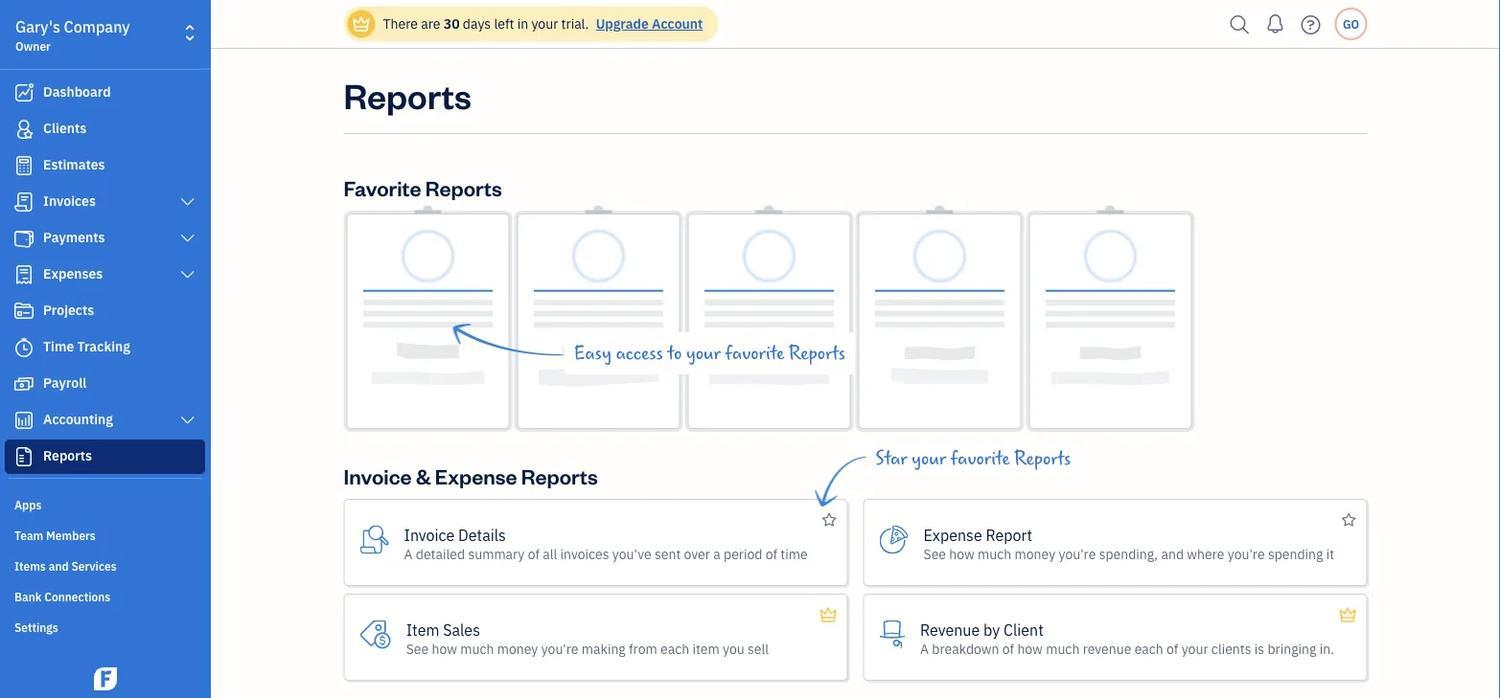 Task type: vqa. For each thing, say whether or not it's contained in the screenshot.
summary
yes



Task type: describe. For each thing, give the bounding box(es) containing it.
chevron large down image for payments
[[179, 231, 197, 246]]

bank connections link
[[5, 582, 205, 611]]

your inside revenue by client a breakdown of how much revenue each of your clients is bringing in.
[[1182, 640, 1208, 658]]

expenses
[[43, 265, 103, 283]]

sales
[[443, 620, 480, 640]]

a
[[713, 545, 721, 563]]

spending,
[[1099, 545, 1158, 563]]

go button
[[1335, 8, 1367, 40]]

items and services link
[[5, 551, 205, 580]]

expense inside star your favorite reports invoice & expense reports
[[435, 463, 517, 490]]

settings link
[[5, 613, 205, 641]]

expenses link
[[5, 258, 205, 292]]

easy
[[574, 343, 611, 364]]

bringing
[[1268, 640, 1317, 658]]

projects link
[[5, 294, 205, 329]]

you're for report
[[1059, 545, 1096, 563]]

team
[[14, 528, 43, 544]]

it
[[1327, 545, 1335, 563]]

see for expense report
[[924, 545, 946, 563]]

clients link
[[5, 112, 205, 147]]

breakdown
[[932, 640, 999, 658]]

in.
[[1320, 640, 1334, 658]]

time tracking
[[43, 338, 130, 356]]

team members link
[[5, 521, 205, 549]]

upgrade account link
[[592, 15, 703, 33]]

gary's
[[15, 17, 60, 37]]

you
[[723, 640, 745, 658]]

report
[[986, 525, 1032, 545]]

dashboard
[[43, 83, 111, 101]]

summary
[[468, 545, 525, 563]]

search image
[[1225, 10, 1255, 39]]

update favorite status for expense report image
[[1342, 509, 1356, 533]]

accounting
[[43, 411, 113, 429]]

apps
[[14, 498, 42, 513]]

detailed
[[416, 545, 465, 563]]

time tracking link
[[5, 331, 205, 365]]

much for report
[[978, 545, 1012, 563]]

settings
[[14, 620, 58, 636]]

spending
[[1268, 545, 1323, 563]]

members
[[46, 528, 96, 544]]

payment image
[[12, 229, 35, 248]]

is
[[1255, 640, 1265, 658]]

payroll
[[43, 374, 87, 392]]

of right by
[[1003, 640, 1014, 658]]

of left clients
[[1167, 640, 1179, 658]]

favorite reports
[[344, 174, 502, 201]]

each for item sales
[[660, 640, 689, 658]]

payments link
[[5, 221, 205, 256]]

crown image
[[818, 604, 838, 627]]

time
[[781, 545, 808, 563]]

gary's company owner
[[15, 17, 130, 54]]

team members
[[14, 528, 96, 544]]

there are 30 days left in your trial. upgrade account
[[383, 15, 703, 33]]

dashboard link
[[5, 76, 205, 110]]

invoices
[[43, 192, 96, 210]]

sent
[[655, 545, 681, 563]]

of left "time"
[[766, 545, 777, 563]]

from
[[629, 640, 657, 658]]

timer image
[[12, 338, 35, 358]]

clients
[[1212, 640, 1252, 658]]

access
[[616, 343, 663, 364]]

how for expense
[[949, 545, 975, 563]]

revenue by client a breakdown of how much revenue each of your clients is bringing in.
[[920, 620, 1334, 658]]

there
[[383, 15, 418, 33]]

services
[[71, 559, 117, 574]]

expense report see how much money you're spending, and where you're spending it
[[924, 525, 1335, 563]]

reports link
[[5, 440, 205, 475]]

estimates link
[[5, 149, 205, 183]]

bank
[[14, 590, 42, 605]]

upgrade
[[596, 15, 649, 33]]

apps link
[[5, 490, 205, 519]]

invoices
[[560, 545, 609, 563]]

by
[[984, 620, 1000, 640]]

2 horizontal spatial you're
[[1228, 545, 1265, 563]]

see for item sales
[[406, 640, 429, 658]]

go to help image
[[1296, 10, 1326, 39]]

client
[[1004, 620, 1044, 640]]

owner
[[15, 38, 51, 54]]

chevron large down image for invoices
[[179, 195, 197, 210]]

you've
[[612, 545, 652, 563]]

payroll link
[[5, 367, 205, 402]]

30
[[444, 15, 460, 33]]

invoice inside invoice details a detailed summary of all invoices you've sent over a period of time
[[404, 525, 455, 545]]

making
[[582, 640, 626, 658]]

time
[[43, 338, 74, 356]]



Task type: locate. For each thing, give the bounding box(es) containing it.
2 each from the left
[[1135, 640, 1164, 658]]

expense
[[435, 463, 517, 490], [924, 525, 982, 545]]

dashboard image
[[12, 83, 35, 103]]

money up client
[[1015, 545, 1056, 563]]

much inside 'expense report see how much money you're spending, and where you're spending it'
[[978, 545, 1012, 563]]

project image
[[12, 302, 35, 321]]

and inside 'expense report see how much money you're spending, and where you're spending it'
[[1161, 545, 1184, 563]]

how
[[949, 545, 975, 563], [432, 640, 457, 658], [1017, 640, 1043, 658]]

1 vertical spatial invoice
[[404, 525, 455, 545]]

go
[[1343, 16, 1359, 32]]

reports
[[344, 72, 471, 117], [425, 174, 502, 201], [789, 343, 846, 364], [43, 447, 92, 465], [1014, 449, 1071, 470], [521, 463, 598, 490]]

0 vertical spatial invoice
[[344, 463, 412, 490]]

0 horizontal spatial much
[[460, 640, 494, 658]]

item
[[406, 620, 439, 640]]

and right items
[[49, 559, 69, 574]]

how left report
[[949, 545, 975, 563]]

much for sales
[[460, 640, 494, 658]]

0 horizontal spatial you're
[[541, 640, 579, 658]]

0 vertical spatial chevron large down image
[[179, 195, 197, 210]]

chevron large down image down "estimates" link
[[179, 195, 197, 210]]

1 horizontal spatial each
[[1135, 640, 1164, 658]]

favorite up report
[[951, 449, 1010, 470]]

0 vertical spatial money
[[1015, 545, 1056, 563]]

money inside the item sales see how much money you're making from each item you sell
[[497, 640, 538, 658]]

invoice
[[344, 463, 412, 490], [404, 525, 455, 545]]

chevron large down image inside invoices link
[[179, 195, 197, 210]]

revenue
[[1083, 640, 1131, 658]]

easy access to your favorite reports
[[574, 343, 846, 364]]

payments
[[43, 229, 105, 246]]

1 horizontal spatial money
[[1015, 545, 1056, 563]]

0 horizontal spatial favorite
[[725, 343, 785, 364]]

0 horizontal spatial how
[[432, 640, 457, 658]]

each inside the item sales see how much money you're making from each item you sell
[[660, 640, 689, 658]]

1 chevron large down image from the top
[[179, 195, 197, 210]]

money for sales
[[497, 640, 538, 658]]

2 chevron large down image from the top
[[179, 267, 197, 283]]

connections
[[44, 590, 111, 605]]

estimates
[[43, 156, 105, 174]]

a left the detailed
[[404, 545, 413, 563]]

item
[[693, 640, 720, 658]]

0 horizontal spatial crown image
[[351, 14, 371, 34]]

invoice left '&'
[[344, 463, 412, 490]]

1 vertical spatial money
[[497, 640, 538, 658]]

over
[[684, 545, 710, 563]]

chart image
[[12, 411, 35, 430]]

chevron large down image for accounting
[[179, 413, 197, 429]]

0 horizontal spatial money
[[497, 640, 538, 658]]

each inside revenue by client a breakdown of how much revenue each of your clients is bringing in.
[[1135, 640, 1164, 658]]

1 chevron large down image from the top
[[179, 231, 197, 246]]

trial.
[[561, 15, 589, 33]]

reports inside main element
[[43, 447, 92, 465]]

1 vertical spatial favorite
[[951, 449, 1010, 470]]

0 vertical spatial see
[[924, 545, 946, 563]]

account
[[652, 15, 703, 33]]

0 vertical spatial chevron large down image
[[179, 231, 197, 246]]

how down the detailed
[[432, 640, 457, 658]]

and
[[1161, 545, 1184, 563], [49, 559, 69, 574]]

items
[[14, 559, 46, 574]]

items and services
[[14, 559, 117, 574]]

0 horizontal spatial see
[[406, 640, 429, 658]]

money
[[1015, 545, 1056, 563], [497, 640, 538, 658]]

accounting link
[[5, 404, 205, 438]]

1 horizontal spatial crown image
[[1338, 604, 1358, 627]]

each
[[660, 640, 689, 658], [1135, 640, 1164, 658]]

favorite right to
[[725, 343, 785, 364]]

0 vertical spatial expense
[[435, 463, 517, 490]]

your right in
[[531, 15, 558, 33]]

a
[[404, 545, 413, 563], [920, 640, 929, 658]]

expense left report
[[924, 525, 982, 545]]

estimate image
[[12, 156, 35, 175]]

each for revenue by client
[[1135, 640, 1164, 658]]

favorite inside star your favorite reports invoice & expense reports
[[951, 449, 1010, 470]]

1 horizontal spatial see
[[924, 545, 946, 563]]

days
[[463, 15, 491, 33]]

of
[[528, 545, 540, 563], [766, 545, 777, 563], [1003, 640, 1014, 658], [1167, 640, 1179, 658]]

favorite
[[725, 343, 785, 364], [951, 449, 1010, 470]]

period
[[724, 545, 763, 563]]

invoice image
[[12, 193, 35, 212]]

update favorite status for invoice details image
[[822, 509, 836, 533]]

0 horizontal spatial each
[[660, 640, 689, 658]]

client image
[[12, 120, 35, 139]]

see inside 'expense report see how much money you're spending, and where you're spending it'
[[924, 545, 946, 563]]

star your favorite reports invoice & expense reports
[[344, 449, 1071, 490]]

company
[[64, 17, 130, 37]]

1 horizontal spatial you're
[[1059, 545, 1096, 563]]

you're left making
[[541, 640, 579, 658]]

1 vertical spatial chevron large down image
[[179, 413, 197, 429]]

0 vertical spatial a
[[404, 545, 413, 563]]

all
[[543, 545, 557, 563]]

tracking
[[77, 338, 130, 356]]

expense right '&'
[[435, 463, 517, 490]]

each left item
[[660, 640, 689, 658]]

1 horizontal spatial favorite
[[951, 449, 1010, 470]]

clients
[[43, 119, 87, 137]]

your right to
[[686, 343, 721, 364]]

you're inside the item sales see how much money you're making from each item you sell
[[541, 640, 579, 658]]

details
[[458, 525, 506, 545]]

and inside 'link'
[[49, 559, 69, 574]]

0 vertical spatial crown image
[[351, 14, 371, 34]]

&
[[416, 463, 431, 490]]

see left report
[[924, 545, 946, 563]]

how inside the item sales see how much money you're making from each item you sell
[[432, 640, 457, 658]]

projects
[[43, 301, 94, 319]]

chevron large down image inside the accounting link
[[179, 413, 197, 429]]

a inside invoice details a detailed summary of all invoices you've sent over a period of time
[[404, 545, 413, 563]]

chevron large down image down "payroll" link
[[179, 413, 197, 429]]

you're for sales
[[541, 640, 579, 658]]

chevron large down image
[[179, 195, 197, 210], [179, 413, 197, 429]]

chevron large down image
[[179, 231, 197, 246], [179, 267, 197, 283]]

see inside the item sales see how much money you're making from each item you sell
[[406, 640, 429, 658]]

you're
[[1059, 545, 1096, 563], [1228, 545, 1265, 563], [541, 640, 579, 658]]

revenue
[[920, 620, 980, 640]]

how right by
[[1017, 640, 1043, 658]]

1 vertical spatial chevron large down image
[[179, 267, 197, 283]]

sell
[[748, 640, 769, 658]]

much right item
[[460, 640, 494, 658]]

expense image
[[12, 266, 35, 285]]

0 vertical spatial favorite
[[725, 343, 785, 364]]

how inside revenue by client a breakdown of how much revenue each of your clients is bringing in.
[[1017, 640, 1043, 658]]

where
[[1187, 545, 1225, 563]]

invoice left details
[[404, 525, 455, 545]]

how inside 'expense report see how much money you're spending, and where you're spending it'
[[949, 545, 975, 563]]

crown image
[[351, 14, 371, 34], [1338, 604, 1358, 627]]

money image
[[12, 375, 35, 394]]

each right revenue
[[1135, 640, 1164, 658]]

your
[[531, 15, 558, 33], [686, 343, 721, 364], [912, 449, 946, 470], [1182, 640, 1208, 658]]

of left the all
[[528, 545, 540, 563]]

invoice inside star your favorite reports invoice & expense reports
[[344, 463, 412, 490]]

1 horizontal spatial and
[[1161, 545, 1184, 563]]

money for report
[[1015, 545, 1056, 563]]

0 horizontal spatial and
[[49, 559, 69, 574]]

much inside revenue by client a breakdown of how much revenue each of your clients is bringing in.
[[1046, 640, 1080, 658]]

your inside star your favorite reports invoice & expense reports
[[912, 449, 946, 470]]

1 vertical spatial see
[[406, 640, 429, 658]]

much inside the item sales see how much money you're making from each item you sell
[[460, 640, 494, 658]]

item sales see how much money you're making from each item you sell
[[406, 620, 769, 658]]

in
[[517, 15, 528, 33]]

much right client
[[1046, 640, 1080, 658]]

1 vertical spatial a
[[920, 640, 929, 658]]

money right sales
[[497, 640, 538, 658]]

0 horizontal spatial a
[[404, 545, 413, 563]]

2 horizontal spatial how
[[1017, 640, 1043, 658]]

see left sales
[[406, 640, 429, 658]]

left
[[494, 15, 514, 33]]

star
[[876, 449, 907, 470]]

1 horizontal spatial how
[[949, 545, 975, 563]]

to
[[668, 343, 682, 364]]

1 horizontal spatial a
[[920, 640, 929, 658]]

favorite
[[344, 174, 421, 201]]

expense inside 'expense report see how much money you're spending, and where you're spending it'
[[924, 525, 982, 545]]

you're right where
[[1228, 545, 1265, 563]]

money inside 'expense report see how much money you're spending, and where you're spending it'
[[1015, 545, 1056, 563]]

chevron large down image up expenses link
[[179, 231, 197, 246]]

freshbooks image
[[90, 668, 121, 691]]

1 each from the left
[[660, 640, 689, 658]]

1 vertical spatial crown image
[[1338, 604, 1358, 627]]

main element
[[0, 0, 259, 699]]

chevron large down image for expenses
[[179, 267, 197, 283]]

and left where
[[1161, 545, 1184, 563]]

a inside revenue by client a breakdown of how much revenue each of your clients is bringing in.
[[920, 640, 929, 658]]

your left clients
[[1182, 640, 1208, 658]]

notifications image
[[1260, 5, 1291, 43]]

are
[[421, 15, 440, 33]]

1 horizontal spatial expense
[[924, 525, 982, 545]]

you're left spending,
[[1059, 545, 1096, 563]]

report image
[[12, 448, 35, 467]]

0 horizontal spatial expense
[[435, 463, 517, 490]]

1 horizontal spatial much
[[978, 545, 1012, 563]]

how for item
[[432, 640, 457, 658]]

invoices link
[[5, 185, 205, 220]]

see
[[924, 545, 946, 563], [406, 640, 429, 658]]

invoice details a detailed summary of all invoices you've sent over a period of time
[[404, 525, 808, 563]]

much up by
[[978, 545, 1012, 563]]

2 chevron large down image from the top
[[179, 413, 197, 429]]

your right star
[[912, 449, 946, 470]]

1 vertical spatial expense
[[924, 525, 982, 545]]

a left breakdown
[[920, 640, 929, 658]]

2 horizontal spatial much
[[1046, 640, 1080, 658]]

chevron large down image up projects link
[[179, 267, 197, 283]]

bank connections
[[14, 590, 111, 605]]



